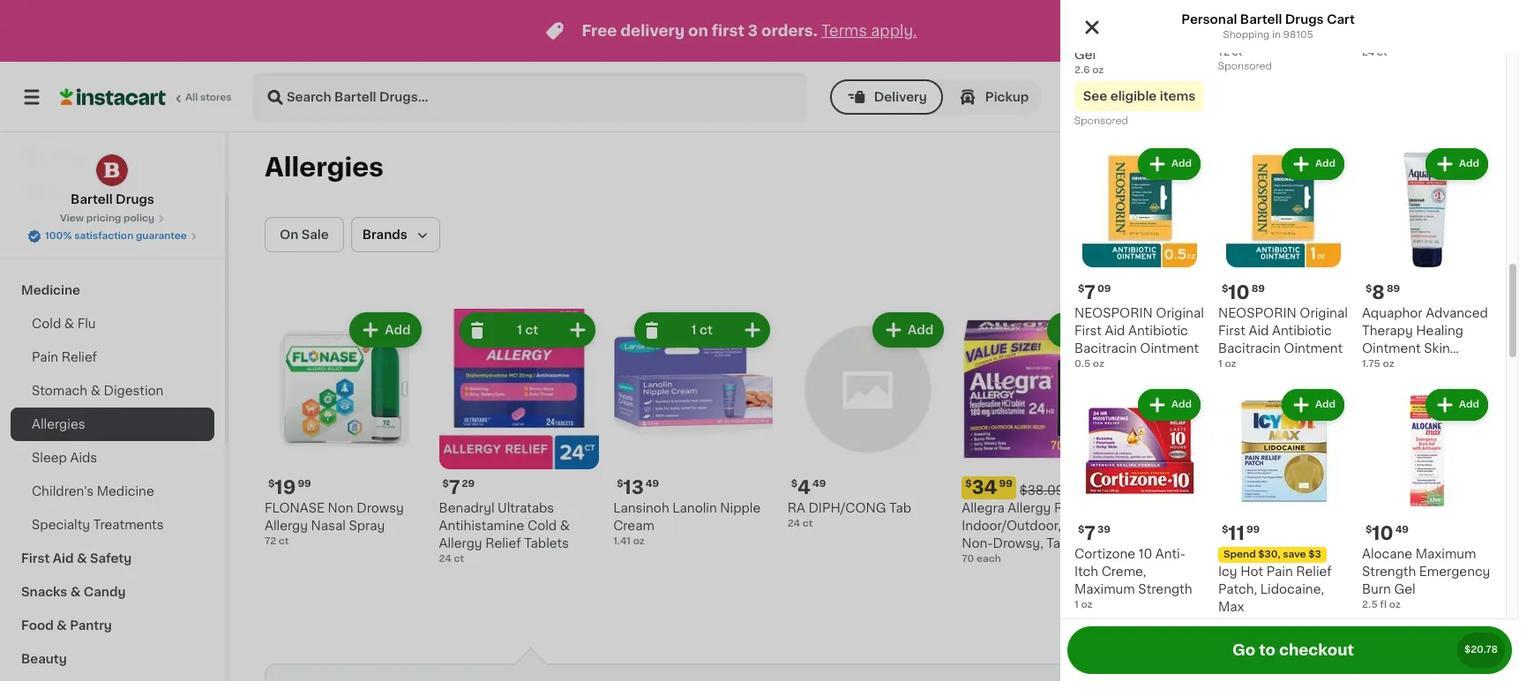 Task type: locate. For each thing, give the bounding box(es) containing it.
34
[[972, 478, 998, 497]]

0 horizontal spatial allergies
[[32, 418, 85, 431]]

1 horizontal spatial antihistamine
[[1137, 537, 1222, 550]]

89 inside the $ 8 89
[[1387, 284, 1401, 294]]

0 horizontal spatial antibiotic
[[1129, 325, 1189, 337]]

allergies link
[[11, 408, 214, 441]]

eligible down boiron arnicare gel topical pain relief gel 2.6 oz
[[1111, 90, 1157, 102]]

ct inside "benadryl ultratabs antihistamine cold & allergy relief tablets 24 ct"
[[454, 554, 464, 564]]

13
[[624, 478, 644, 497]]

1 vertical spatial save
[[1284, 550, 1307, 560]]

2 ointment from the left
[[1285, 342, 1343, 355]]

$ for $ 13 49
[[617, 479, 624, 489]]

$30, up $ 10 49
[[1351, 504, 1373, 513]]

1 horizontal spatial first
[[1075, 325, 1102, 337]]

antibiotic for 7
[[1129, 325, 1189, 337]]

0 vertical spatial 7
[[1085, 283, 1096, 302]]

$30, down the drops on the bottom of the page
[[1259, 550, 1281, 560]]

2 horizontal spatial aid
[[1249, 325, 1270, 337]]

neosporin inside neosporin original first aid antibiotic bacitracin ointment 0.5 oz
[[1075, 307, 1153, 320]]

first inside neosporin original first aid antibiotic bacitracin ointment 1 oz
[[1219, 325, 1246, 337]]

checkout
[[1280, 643, 1355, 658]]

gel up 2.6
[[1075, 49, 1096, 61]]

pantry
[[70, 620, 112, 632]]

1 vertical spatial 0.5
[[1137, 554, 1153, 564]]

oz down $ 10 89 at the top right
[[1225, 359, 1237, 369]]

10 left anti-
[[1139, 548, 1153, 560]]

1 horizontal spatial see eligible items button
[[1311, 587, 1471, 617]]

first inside neosporin original first aid antibiotic bacitracin ointment 0.5 oz
[[1075, 325, 1102, 337]]

2 horizontal spatial ointment
[[1363, 342, 1422, 355]]

all
[[185, 93, 198, 102]]

$ 19 99
[[268, 478, 311, 497]]

1 horizontal spatial 1 ct
[[692, 324, 713, 336]]

0 horizontal spatial antihistamine
[[439, 520, 525, 532]]

1 vertical spatial items
[[1412, 596, 1447, 609]]

0 vertical spatial see eligible items button
[[1075, 81, 1205, 111]]

1 horizontal spatial pain
[[1122, 31, 1149, 43]]

$ inside $ 25 spend $30, save $3 xyzal allergy relief, 24 hr, original prescription strength 35 ct
[[1315, 479, 1321, 489]]

allergy down flonase
[[265, 519, 308, 532]]

0 horizontal spatial aid
[[53, 553, 74, 565]]

allergy down benadryl
[[439, 537, 482, 550]]

allegra
[[962, 502, 1005, 514]]

$3 up $ 10 49
[[1401, 504, 1414, 513]]

shop link
[[11, 139, 214, 175]]

aids
[[70, 452, 97, 464]]

49 for 4
[[813, 479, 826, 489]]

$ inside $ 11 99
[[1222, 525, 1229, 535]]

bacitracin
[[1075, 342, 1138, 355], [1219, 342, 1281, 355]]

maximum down itch
[[1075, 583, 1136, 596]]

1 1 ct from the left
[[517, 324, 539, 336]]

free
[[582, 24, 617, 38]]

0 vertical spatial drugs
[[1286, 13, 1325, 26]]

first for 7
[[1075, 325, 1102, 337]]

72 inside "72 ct" button
[[1219, 48, 1231, 57]]

aid down "specialty"
[[53, 553, 74, 565]]

$ up aquaphor
[[1366, 284, 1373, 294]]

ointment inside neosporin original first aid antibiotic bacitracin ointment 1 oz
[[1285, 342, 1343, 355]]

fl right 2.5
[[1381, 600, 1388, 610]]

0 horizontal spatial 98105
[[1093, 90, 1135, 103]]

1 horizontal spatial items
[[1412, 596, 1447, 609]]

24 left "hr,"
[[1435, 520, 1451, 532]]

1 horizontal spatial see eligible items
[[1335, 596, 1447, 609]]

0 horizontal spatial 0.5
[[1075, 359, 1091, 369]]

first up snacks
[[21, 553, 50, 565]]

$ for $ 34 99
[[966, 479, 972, 489]]

0 vertical spatial allergies
[[265, 154, 384, 180]]

aid down $ 10 89 at the top right
[[1249, 325, 1270, 337]]

2 vertical spatial gel
[[1395, 583, 1416, 596]]

$ for $ 4 49
[[791, 479, 798, 489]]

product group containing 34
[[962, 309, 1123, 567]]

0 vertical spatial 0.5
[[1075, 359, 1091, 369]]

spend up xyzal
[[1316, 504, 1349, 513]]

$ inside $ 10 89
[[1222, 284, 1229, 294]]

hot
[[1241, 566, 1264, 578]]

product group containing 6
[[1137, 309, 1297, 566]]

bartell drugs link
[[71, 154, 154, 208]]

relief, inside $ 25 spend $30, save $3 xyzal allergy relief, 24 hr, original prescription strength 35 ct
[[1394, 520, 1432, 532]]

cream
[[614, 519, 655, 532]]

bacitracin down the $ 7 09
[[1075, 342, 1138, 355]]

99 inside $ 11 99
[[1247, 525, 1261, 535]]

itch
[[1075, 566, 1099, 578]]

see eligible items down the burn
[[1335, 596, 1447, 609]]

on
[[689, 24, 709, 38]]

eye
[[1225, 537, 1249, 550]]

oz inside boiron arnicare gel topical pain relief gel 2.6 oz
[[1093, 65, 1105, 75]]

eligible
[[1111, 90, 1157, 102], [1362, 596, 1409, 609]]

see down 2.6
[[1084, 90, 1108, 102]]

0 horizontal spatial items
[[1160, 90, 1196, 102]]

add button for ra diph/cong tab 24 ct
[[875, 314, 943, 346]]

product group containing boiron arnicare gel topical pain relief gel
[[1075, 0, 1205, 131]]

49 right 4
[[813, 479, 826, 489]]

$ inside the $ 8 89
[[1366, 284, 1373, 294]]

72
[[1219, 48, 1231, 57], [265, 536, 276, 546]]

24 down ra
[[788, 519, 801, 528]]

$ up xyzal
[[1315, 479, 1321, 489]]

boiron arnicare gel topical pain relief gel 2.6 oz
[[1075, 13, 1195, 75]]

0 horizontal spatial 1 ct
[[517, 324, 539, 336]]

maximum up emergency
[[1416, 548, 1477, 560]]

$ inside "$ 7 29"
[[443, 479, 449, 489]]

49 inside $ 13 49
[[646, 479, 660, 489]]

strength up 35
[[1311, 555, 1365, 567]]

drugs up policy on the top of page
[[116, 193, 154, 206]]

98105 inside popup button
[[1093, 90, 1135, 103]]

$3 up 35
[[1309, 550, 1322, 560]]

49 inside $ 10 49
[[1396, 525, 1410, 535]]

allergy inside "benadryl ultratabs antihistamine cold & allergy relief tablets 24 ct"
[[439, 537, 482, 550]]

1 horizontal spatial medicine
[[97, 485, 154, 498]]

0 horizontal spatial 89
[[1252, 284, 1266, 294]]

1 vertical spatial antihistamine
[[1137, 537, 1222, 550]]

99 for 19
[[298, 479, 311, 489]]

0 horizontal spatial bacitracin
[[1075, 342, 1138, 355]]

$ up "visine"
[[1140, 479, 1147, 489]]

relief inside visine allergy relief multi-action antihistamine eye drops 0.5 fl oz
[[1228, 502, 1264, 514]]

1 horizontal spatial 98105
[[1284, 30, 1314, 40]]

1 horizontal spatial gel
[[1173, 13, 1195, 26]]

0 vertical spatial bartell
[[1241, 13, 1283, 26]]

cold up tablets
[[528, 520, 557, 532]]

remove benadryl ultratabs antihistamine cold & allergy relief tablets image
[[467, 320, 488, 341]]

1 vertical spatial pain
[[32, 351, 58, 364]]

$ inside $ 19 99
[[268, 479, 275, 489]]

pain relief
[[32, 351, 97, 364]]

see
[[1084, 90, 1108, 102], [1335, 596, 1359, 609]]

2 horizontal spatial gel
[[1395, 583, 1416, 596]]

1 horizontal spatial 0.5
[[1137, 554, 1153, 564]]

items for left see eligible items button
[[1160, 90, 1196, 102]]

specialty treatments link
[[11, 508, 214, 542]]

$ inside the $ 7 09
[[1079, 284, 1085, 294]]

$ for $ 25 spend $30, save $3 xyzal allergy relief, 24 hr, original prescription strength 35 ct
[[1315, 479, 1321, 489]]

1 horizontal spatial bacitracin
[[1219, 342, 1281, 355]]

product group containing 72 ct
[[1219, 0, 1349, 76]]

limited time offer region
[[0, 0, 1468, 62]]

pain down arnicare
[[1122, 31, 1149, 43]]

medicine up treatments
[[97, 485, 154, 498]]

$ up ra
[[791, 479, 798, 489]]

1 vertical spatial drugs
[[116, 193, 154, 206]]

see eligible items for left see eligible items button
[[1084, 90, 1196, 102]]

go to checkout
[[1233, 643, 1355, 658]]

treatments
[[93, 519, 164, 531]]

None search field
[[252, 72, 807, 122]]

$ inside the $ 7 39
[[1079, 525, 1085, 535]]

relief inside boiron arnicare gel topical pain relief gel 2.6 oz
[[1152, 31, 1188, 43]]

99 right 11
[[1247, 525, 1261, 535]]

view pricing policy
[[60, 214, 155, 223]]

$ for $ 10 89
[[1222, 284, 1229, 294]]

0 horizontal spatial neosporin
[[1075, 307, 1153, 320]]

1 bacitracin from the left
[[1075, 342, 1138, 355]]

2 vertical spatial pain
[[1267, 566, 1294, 578]]

neosporin down the '09'
[[1075, 307, 1153, 320]]

gel
[[1173, 13, 1195, 26], [1075, 49, 1096, 61], [1395, 583, 1416, 596]]

antibiotic inside neosporin original first aid antibiotic bacitracin ointment 0.5 oz
[[1129, 325, 1189, 337]]

antibiotic inside neosporin original first aid antibiotic bacitracin ointment 1 oz
[[1273, 325, 1333, 337]]

see eligible items button down alocane
[[1311, 587, 1471, 617]]

relief up lidocaine,
[[1297, 566, 1333, 578]]

0 horizontal spatial drugs
[[116, 193, 154, 206]]

24 right "72 ct" button
[[1363, 48, 1376, 57]]

see eligible items button
[[1075, 81, 1205, 111], [1311, 587, 1471, 617]]

strength inside $ 25 spend $30, save $3 xyzal allergy relief, 24 hr, original prescription strength 35 ct
[[1311, 555, 1365, 567]]

aid down the '09'
[[1106, 325, 1126, 337]]

0 horizontal spatial 49
[[646, 479, 660, 489]]

gel right the burn
[[1395, 583, 1416, 596]]

0 horizontal spatial see
[[1084, 90, 1108, 102]]

2.6
[[1075, 65, 1091, 75]]

1 horizontal spatial 10
[[1229, 283, 1250, 302]]

$ up flonase
[[268, 479, 275, 489]]

tablets,
[[1047, 537, 1095, 550]]

1 ct right 'remove benadryl ultratabs antihistamine cold & allergy relief tablets' icon
[[517, 324, 539, 336]]

1 vertical spatial eligible
[[1362, 596, 1409, 609]]

1 horizontal spatial $3
[[1401, 504, 1414, 513]]

original inside neosporin original first aid antibiotic bacitracin ointment 1 oz
[[1300, 307, 1348, 320]]

72 inside "flonase non drowsy allergy nasal spray 72 ct"
[[265, 536, 276, 546]]

49 up prescription
[[1396, 525, 1410, 535]]

10 inside the cortizone 10 anti- itch creme, maximum strength 1 oz
[[1139, 548, 1153, 560]]

& inside "benadryl ultratabs antihistamine cold & allergy relief tablets 24 ct"
[[560, 520, 570, 532]]

spend down the eye
[[1224, 550, 1257, 560]]

stomach & digestion link
[[11, 374, 214, 408]]

1 horizontal spatial 49
[[813, 479, 826, 489]]

0 vertical spatial cold
[[32, 318, 61, 330]]

0 vertical spatial 98105
[[1284, 30, 1314, 40]]

10 up neosporin original first aid antibiotic bacitracin ointment 1 oz
[[1229, 283, 1250, 302]]

1 vertical spatial relief,
[[1394, 520, 1432, 532]]

eligible for left see eligible items button
[[1111, 90, 1157, 102]]

180
[[1065, 519, 1087, 532]]

8
[[1373, 283, 1386, 302]]

fl inside visine allergy relief multi-action antihistamine eye drops 0.5 fl oz
[[1155, 554, 1162, 564]]

relief, inside the allegra allergy relief, indoor/outdoor, 180 mg, non-drowsy, tablets, value size
[[1055, 502, 1093, 514]]

3 ointment from the left
[[1363, 342, 1422, 355]]

$ up neosporin original first aid antibiotic bacitracin ointment 1 oz
[[1222, 284, 1229, 294]]

pain up 'stomach'
[[32, 351, 58, 364]]

diph/cong
[[809, 502, 887, 514]]

allergies down 'stomach'
[[32, 418, 85, 431]]

see eligible items button down boiron arnicare gel topical pain relief gel 2.6 oz
[[1075, 81, 1205, 111]]

0 vertical spatial see eligible items
[[1084, 90, 1196, 102]]

relief, up 180 at the bottom of page
[[1055, 502, 1093, 514]]

relief down arnicare
[[1152, 31, 1188, 43]]

89 for 10
[[1252, 284, 1266, 294]]

24 inside button
[[1363, 48, 1376, 57]]

0 vertical spatial $3
[[1401, 504, 1414, 513]]

product group
[[1075, 0, 1205, 131], [1219, 0, 1349, 76], [1075, 145, 1205, 372], [1219, 145, 1349, 372], [1363, 145, 1493, 372], [265, 309, 425, 549], [439, 309, 599, 566], [614, 309, 774, 549], [788, 309, 948, 531], [962, 309, 1123, 567], [1137, 309, 1297, 566], [1311, 309, 1471, 617], [1075, 386, 1205, 613], [1219, 386, 1349, 664], [1363, 386, 1493, 613]]

1 ct right remove lansinoh lanolin nipple cream image
[[692, 324, 713, 336]]

items for the bottom see eligible items button
[[1412, 596, 1447, 609]]

save down the drops on the bottom of the page
[[1284, 550, 1307, 560]]

0 horizontal spatial 72
[[265, 536, 276, 546]]

medicine up cold & flu
[[21, 284, 80, 297]]

1 vertical spatial allergies
[[32, 418, 85, 431]]

1 ointment from the left
[[1141, 342, 1200, 355]]

bacitracin down $ 10 89 at the top right
[[1219, 342, 1281, 355]]

original inside neosporin original first aid antibiotic bacitracin ointment 0.5 oz
[[1157, 307, 1205, 320]]

39
[[1098, 525, 1111, 535]]

49 for 10
[[1396, 525, 1410, 535]]

allergies up the sale
[[265, 154, 384, 180]]

1 vertical spatial 10
[[1373, 524, 1394, 543]]

1 horizontal spatial $30,
[[1351, 504, 1373, 513]]

0 vertical spatial 72
[[1219, 48, 1231, 57]]

original for 7
[[1157, 307, 1205, 320]]

0 vertical spatial spend
[[1316, 504, 1349, 513]]

healing
[[1417, 325, 1464, 337]]

allergy up alocane
[[1347, 520, 1391, 532]]

neosporin inside neosporin original first aid antibiotic bacitracin ointment 1 oz
[[1219, 307, 1297, 320]]

eligible down the burn
[[1362, 596, 1409, 609]]

again
[[89, 186, 124, 199]]

1 vertical spatial medicine
[[97, 485, 154, 498]]

1 89 from the left
[[1252, 284, 1266, 294]]

view pricing policy link
[[60, 212, 165, 226]]

allergy inside the allegra allergy relief, indoor/outdoor, 180 mg, non-drowsy, tablets, value size
[[1008, 502, 1052, 514]]

$ inside $ 6 99
[[1140, 479, 1147, 489]]

99 right 6
[[1161, 479, 1175, 489]]

skin
[[1425, 342, 1451, 355]]

first for 10
[[1219, 325, 1246, 337]]

0 horizontal spatial $3
[[1309, 550, 1322, 560]]

0 horizontal spatial spend
[[1224, 550, 1257, 560]]

benadryl
[[439, 502, 495, 514]]

$ inside $ 34 99
[[966, 479, 972, 489]]

1 horizontal spatial neosporin
[[1219, 307, 1297, 320]]

1 vertical spatial see eligible items
[[1335, 596, 1447, 609]]

children's
[[32, 485, 94, 498]]

$ left the '09'
[[1079, 284, 1085, 294]]

pain inside icy hot pain relief patch, lidocaine, max 5 ct
[[1267, 566, 1294, 578]]

save inside $ 25 spend $30, save $3 xyzal allergy relief, 24 hr, original prescription strength 35 ct
[[1376, 504, 1399, 513]]

1 horizontal spatial save
[[1376, 504, 1399, 513]]

drowsy
[[357, 502, 404, 514]]

49 for 13
[[646, 479, 660, 489]]

$ inside $ 4 49
[[791, 479, 798, 489]]

antibiotic for 10
[[1273, 325, 1333, 337]]

72 down shopping
[[1219, 48, 1231, 57]]

go
[[1233, 643, 1256, 658]]

hr,
[[1454, 520, 1471, 532]]

original for 10
[[1300, 307, 1348, 320]]

aid
[[1106, 325, 1126, 337], [1249, 325, 1270, 337], [53, 553, 74, 565]]

tablets
[[524, 537, 569, 550]]

49
[[646, 479, 660, 489], [813, 479, 826, 489], [1396, 525, 1410, 535]]

1 horizontal spatial see
[[1335, 596, 1359, 609]]

0 horizontal spatial 10
[[1139, 548, 1153, 560]]

1 antibiotic from the left
[[1129, 325, 1189, 337]]

1 vertical spatial spend
[[1224, 550, 1257, 560]]

save
[[1376, 504, 1399, 513], [1284, 550, 1307, 560]]

2 horizontal spatial pain
[[1267, 566, 1294, 578]]

1 down $ 10 89 at the top right
[[1219, 359, 1223, 369]]

ct
[[1233, 48, 1243, 57], [1378, 48, 1388, 57], [526, 324, 539, 336], [700, 324, 713, 336], [803, 519, 813, 528], [279, 536, 289, 546], [454, 554, 464, 564], [1326, 572, 1337, 581], [1228, 618, 1238, 628]]

neosporin for 7
[[1075, 307, 1153, 320]]

99
[[298, 479, 311, 489], [1000, 479, 1013, 489], [1161, 479, 1175, 489], [1247, 525, 1261, 535]]

$6.99 original price: $9.29 element
[[1137, 476, 1297, 499]]

99 inside $ 19 99
[[298, 479, 311, 489]]

0 vertical spatial eligible
[[1111, 90, 1157, 102]]

2 vertical spatial 10
[[1139, 548, 1153, 560]]

& right food
[[57, 620, 67, 632]]

$20.78
[[1465, 645, 1499, 655]]

10 up alocane
[[1373, 524, 1394, 543]]

cold up pain relief
[[32, 318, 61, 330]]

relief, up prescription
[[1394, 520, 1432, 532]]

relief up $ 11 99
[[1228, 502, 1264, 514]]

ointment for 7
[[1141, 342, 1200, 355]]

0 horizontal spatial $30,
[[1259, 550, 1281, 560]]

0.5 up creme, in the right of the page
[[1137, 554, 1153, 564]]

ct inside $ 25 spend $30, save $3 xyzal allergy relief, 24 hr, original prescription strength 35 ct
[[1326, 572, 1337, 581]]

fl inside 'alocane maximum strength emergency burn gel 2.5 fl oz'
[[1381, 600, 1388, 610]]

orders.
[[762, 24, 818, 38]]

fl down multi-
[[1155, 554, 1162, 564]]

& left candy
[[70, 586, 81, 598]]

allergy down $38.09
[[1008, 502, 1052, 514]]

aid inside neosporin original first aid antibiotic bacitracin ointment 0.5 oz
[[1106, 325, 1126, 337]]

& for pantry
[[57, 620, 67, 632]]

1 right remove lansinoh lanolin nipple cream image
[[692, 324, 697, 336]]

increment quantity of lansinoh lanolin nipple cream image
[[742, 320, 763, 341]]

1 horizontal spatial 72
[[1219, 48, 1231, 57]]

ct inside ra diph/cong tab 24 ct
[[803, 519, 813, 528]]

89 inside $ 10 89
[[1252, 284, 1266, 294]]

0 vertical spatial pain
[[1122, 31, 1149, 43]]

7 for neosporin original first aid antibiotic bacitracin ointment
[[1085, 283, 1096, 302]]

& up tablets
[[560, 520, 570, 532]]

7 left 29
[[449, 478, 460, 497]]

oz inside lansinoh lanolin nipple cream 1.41 oz
[[633, 536, 645, 546]]

oz down multi-
[[1164, 554, 1176, 564]]

indoor/outdoor,
[[962, 519, 1062, 532]]

personal
[[1182, 13, 1238, 26]]

1 horizontal spatial antibiotic
[[1273, 325, 1333, 337]]

7 for benadryl ultratabs antihistamine cold & allergy relief tablets
[[449, 478, 460, 497]]

7 left the '09'
[[1085, 283, 1096, 302]]

beauty link
[[11, 643, 214, 676]]

$ inside $ 13 49
[[617, 479, 624, 489]]

cold
[[32, 318, 61, 330], [528, 520, 557, 532]]

bartell
[[1241, 13, 1283, 26], [71, 193, 113, 206]]

2 bacitracin from the left
[[1219, 342, 1281, 355]]

1 horizontal spatial relief,
[[1394, 520, 1432, 532]]

0 horizontal spatial fl
[[1155, 554, 1162, 564]]

add button for cortizone 10 anti- itch creme, maximum strength 1 oz
[[1139, 389, 1201, 421]]

antihistamine down benadryl
[[439, 520, 525, 532]]

99 inside $ 34 99
[[1000, 479, 1013, 489]]

& for candy
[[70, 586, 81, 598]]

ointment inside neosporin original first aid antibiotic bacitracin ointment 0.5 oz
[[1141, 342, 1200, 355]]

7 for cortizone 10 anti- itch creme, maximum strength
[[1085, 524, 1096, 543]]

0 horizontal spatial bartell
[[71, 193, 113, 206]]

aid inside neosporin original first aid antibiotic bacitracin ointment 1 oz
[[1249, 325, 1270, 337]]

oz down the burn
[[1390, 600, 1401, 610]]

$ up tablets,
[[1079, 525, 1085, 535]]

1 neosporin from the left
[[1075, 307, 1153, 320]]

49 inside $ 4 49
[[813, 479, 826, 489]]

cold & flu link
[[11, 307, 214, 341]]

allergy down $9.29
[[1181, 502, 1225, 514]]

2 horizontal spatial 49
[[1396, 525, 1410, 535]]

$ up the eye
[[1222, 525, 1229, 535]]

save up $ 10 49
[[1376, 504, 1399, 513]]

drugs
[[1286, 13, 1325, 26], [116, 193, 154, 206]]

99 right 34
[[1000, 479, 1013, 489]]

spend $30, save $3
[[1224, 550, 1322, 560]]

terms apply. link
[[822, 24, 918, 38]]

24 inside $ 25 spend $30, save $3 xyzal allergy relief, 24 hr, original prescription strength 35 ct
[[1435, 520, 1451, 532]]

gel right arnicare
[[1173, 13, 1195, 26]]

sponsored badge image down 2.6
[[1075, 116, 1128, 126]]

bartell drugs
[[71, 193, 154, 206]]

pain down spend $30, save $3
[[1267, 566, 1294, 578]]

98105 right in
[[1284, 30, 1314, 40]]

1 horizontal spatial maximum
[[1416, 548, 1477, 560]]

2 1 ct from the left
[[692, 324, 713, 336]]

0 vertical spatial relief,
[[1055, 502, 1093, 514]]

items down emergency
[[1412, 596, 1447, 609]]

$ inside $ 10 49
[[1366, 525, 1373, 535]]

0 horizontal spatial maximum
[[1075, 583, 1136, 596]]

2 horizontal spatial 10
[[1373, 524, 1394, 543]]

1 vertical spatial 7
[[449, 478, 460, 497]]

antihistamine inside "benadryl ultratabs antihistamine cold & allergy relief tablets 24 ct"
[[439, 520, 525, 532]]

bacitracin inside neosporin original first aid antibiotic bacitracin ointment 0.5 oz
[[1075, 342, 1138, 355]]

1 horizontal spatial drugs
[[1286, 13, 1325, 26]]

add for visine allergy relief multi-action antihistamine eye drops 0.5 fl oz
[[1257, 324, 1283, 336]]

1 horizontal spatial sponsored badge image
[[1219, 61, 1272, 71]]

2 89 from the left
[[1387, 284, 1401, 294]]

first aid & safety link
[[11, 542, 214, 575]]

$ up alocane
[[1366, 525, 1373, 535]]

medicine
[[21, 284, 80, 297], [97, 485, 154, 498]]

7 left 39
[[1085, 524, 1096, 543]]

10 for cortizone 10 anti- itch creme, maximum strength 1 oz
[[1139, 548, 1153, 560]]

99 inside $ 6 99
[[1161, 479, 1175, 489]]

1 horizontal spatial eligible
[[1362, 596, 1409, 609]]

satisfaction
[[74, 231, 134, 241]]

neosporin
[[1075, 307, 1153, 320], [1219, 307, 1297, 320]]

spend inside $ 25 spend $30, save $3 xyzal allergy relief, 24 hr, original prescription strength 35 ct
[[1316, 504, 1349, 513]]

2 vertical spatial 7
[[1085, 524, 1096, 543]]

1 vertical spatial bartell
[[71, 193, 113, 206]]

$ 13 49
[[617, 478, 660, 497]]

original inside $ 25 spend $30, save $3 xyzal allergy relief, 24 hr, original prescription strength 35 ct
[[1311, 537, 1359, 550]]

bartell inside personal bartell drugs cart shopping in 98105
[[1241, 13, 1283, 26]]

sponsored badge image down 72 ct
[[1219, 61, 1272, 71]]

89
[[1252, 284, 1266, 294], [1387, 284, 1401, 294]]

bacitracin inside neosporin original first aid antibiotic bacitracin ointment 1 oz
[[1219, 342, 1281, 355]]

maximum inside the cortizone 10 anti- itch creme, maximum strength 1 oz
[[1075, 583, 1136, 596]]

relief,
[[1055, 502, 1093, 514], [1394, 520, 1432, 532]]

relief down flu
[[61, 351, 97, 364]]

0 vertical spatial antihistamine
[[439, 520, 525, 532]]

see eligible items down boiron arnicare gel topical pain relief gel 2.6 oz
[[1084, 90, 1196, 102]]

0 horizontal spatial gel
[[1075, 49, 1096, 61]]

24 inside ra diph/cong tab 24 ct
[[788, 519, 801, 528]]

2 antibiotic from the left
[[1273, 325, 1333, 337]]

$ for $ 7 39
[[1079, 525, 1085, 535]]

0 vertical spatial fl
[[1155, 554, 1162, 564]]

neosporin down $ 10 89 at the top right
[[1219, 307, 1297, 320]]

& left flu
[[64, 318, 74, 330]]

09
[[1098, 284, 1112, 294]]

bartell inside 'link'
[[71, 193, 113, 206]]

0 vertical spatial save
[[1376, 504, 1399, 513]]

add button for visine allergy relief multi-action antihistamine eye drops 0.5 fl oz
[[1224, 314, 1292, 346]]

0 horizontal spatial save
[[1284, 550, 1307, 560]]

& for digestion
[[91, 385, 101, 397]]

1 inside neosporin original first aid antibiotic bacitracin ointment 1 oz
[[1219, 359, 1223, 369]]

add for neosporin original first aid antibiotic bacitracin ointment 1 oz
[[1316, 159, 1336, 169]]

view
[[60, 214, 84, 223]]

drugs left cart
[[1286, 13, 1325, 26]]

terms
[[822, 24, 868, 38]]

24 down benadryl
[[439, 554, 452, 564]]

strength down anti-
[[1139, 583, 1193, 596]]

2 neosporin from the left
[[1219, 307, 1297, 320]]

food & pantry link
[[11, 609, 214, 643]]

sponsored badge image
[[1219, 61, 1272, 71], [1075, 116, 1128, 126]]



Task type: describe. For each thing, give the bounding box(es) containing it.
stomach
[[32, 385, 87, 397]]

delivery
[[621, 24, 685, 38]]

$ 25 spend $30, save $3 xyzal allergy relief, 24 hr, original prescription strength 35 ct
[[1311, 478, 1471, 581]]

add for neosporin original first aid antibiotic bacitracin ointment 0.5 oz
[[1172, 159, 1192, 169]]

100% satisfaction guarantee
[[45, 231, 187, 241]]

neosporin for 10
[[1219, 307, 1297, 320]]

89 for 8
[[1387, 284, 1401, 294]]

see for the bottom see eligible items button
[[1335, 596, 1359, 609]]

safety
[[90, 553, 132, 565]]

pickup button
[[943, 79, 1044, 115]]

max
[[1219, 601, 1245, 613]]

cortizone 10 anti- itch creme, maximum strength 1 oz
[[1075, 548, 1193, 610]]

strength inside 'alocane maximum strength emergency burn gel 2.5 fl oz'
[[1363, 566, 1417, 578]]

add button for alocane maximum strength emergency burn gel 2.5 fl oz
[[1426, 389, 1489, 421]]

0 vertical spatial gel
[[1173, 13, 1195, 26]]

icy
[[1219, 566, 1238, 578]]

see for left see eligible items button
[[1084, 90, 1108, 102]]

add for flonase non drowsy allergy nasal spray 72 ct
[[385, 324, 411, 336]]

25
[[1321, 478, 1345, 497]]

$ 34 99
[[966, 478, 1013, 497]]

cold inside "benadryl ultratabs antihistamine cold & allergy relief tablets 24 ct"
[[528, 520, 557, 532]]

it
[[77, 186, 86, 199]]

1 ct for 13
[[692, 324, 713, 336]]

sale
[[302, 229, 329, 241]]

0 horizontal spatial see eligible items button
[[1075, 81, 1205, 111]]

1 vertical spatial see eligible items button
[[1311, 587, 1471, 617]]

oz inside the cortizone 10 anti- itch creme, maximum strength 1 oz
[[1082, 600, 1093, 610]]

anti-
[[1156, 548, 1186, 560]]

size
[[999, 555, 1025, 567]]

medicine inside medicine link
[[21, 284, 80, 297]]

1.41
[[614, 536, 631, 546]]

1 inside the cortizone 10 anti- itch creme, maximum strength 1 oz
[[1075, 600, 1079, 610]]

24 inside "benadryl ultratabs antihistamine cold & allergy relief tablets 24 ct"
[[439, 554, 452, 564]]

children's medicine
[[32, 485, 154, 498]]

$30, inside $ 25 spend $30, save $3 xyzal allergy relief, 24 hr, original prescription strength 35 ct
[[1351, 504, 1373, 513]]

policy
[[124, 214, 155, 223]]

nasal
[[311, 519, 346, 532]]

children's medicine link
[[11, 475, 214, 508]]

product group containing 4
[[788, 309, 948, 531]]

snacks & candy
[[21, 586, 126, 598]]

drugs inside 'link'
[[116, 193, 154, 206]]

1 vertical spatial gel
[[1075, 49, 1096, 61]]

0 vertical spatial sponsored badge image
[[1219, 61, 1272, 71]]

1 right 'remove benadryl ultratabs antihistamine cold & allergy relief tablets' icon
[[517, 324, 523, 336]]

100% satisfaction guarantee button
[[27, 226, 198, 244]]

70
[[962, 554, 975, 564]]

1.75 oz
[[1363, 359, 1395, 369]]

ra diph/cong tab 24 ct
[[788, 502, 912, 528]]

xyzal
[[1311, 520, 1344, 532]]

$9.29
[[1182, 484, 1217, 497]]

first
[[712, 24, 745, 38]]

add for cortizone 10 anti- itch creme, maximum strength 1 oz
[[1172, 400, 1192, 410]]

1 vertical spatial $30,
[[1259, 550, 1281, 560]]

& for flu
[[64, 318, 74, 330]]

$ for $ 6 99
[[1140, 479, 1147, 489]]

pickup
[[986, 91, 1029, 103]]

bacitracin for 10
[[1219, 342, 1281, 355]]

10 for $ 10 89
[[1229, 283, 1250, 302]]

medicine inside children's medicine link
[[97, 485, 154, 498]]

benadryl ultratabs antihistamine cold & allergy relief tablets 24 ct
[[439, 502, 570, 564]]

buy it again
[[49, 186, 124, 199]]

$ for $ 7 09
[[1079, 284, 1085, 294]]

arnicare
[[1119, 13, 1170, 26]]

bacitracin for 7
[[1075, 342, 1138, 355]]

relief inside icy hot pain relief patch, lidocaine, max 5 ct
[[1297, 566, 1333, 578]]

visine
[[1137, 502, 1178, 514]]

98105 inside personal bartell drugs cart shopping in 98105
[[1284, 30, 1314, 40]]

product group containing 19
[[265, 309, 425, 549]]

product group containing 8
[[1363, 145, 1493, 372]]

drugs inside personal bartell drugs cart shopping in 98105
[[1286, 13, 1325, 26]]

add for ra diph/cong tab 24 ct
[[908, 324, 934, 336]]

allergy inside $ 25 spend $30, save $3 xyzal allergy relief, 24 hr, original prescription strength 35 ct
[[1347, 520, 1391, 532]]

add button for neosporin original first aid antibiotic bacitracin ointment 0.5 oz
[[1139, 148, 1201, 180]]

$34.99 original price: $38.09 element
[[962, 476, 1123, 499]]

1 vertical spatial $3
[[1309, 550, 1322, 560]]

sleep
[[32, 452, 67, 464]]

icy hot pain relief patch, lidocaine, max 5 ct
[[1219, 566, 1333, 628]]

alocane maximum strength emergency burn gel 2.5 fl oz
[[1363, 548, 1491, 610]]

relief inside "benadryl ultratabs antihistamine cold & allergy relief tablets 24 ct"
[[486, 537, 521, 550]]

ct inside "flonase non drowsy allergy nasal spray 72 ct"
[[279, 536, 289, 546]]

72 ct button
[[1219, 0, 1349, 60]]

pain relief link
[[11, 341, 214, 374]]

99 for 6
[[1161, 479, 1175, 489]]

add button for neosporin original first aid antibiotic bacitracin ointment 1 oz
[[1283, 148, 1345, 180]]

99 for 11
[[1247, 525, 1261, 535]]

spray
[[349, 519, 385, 532]]

food
[[21, 620, 54, 632]]

$ for $ 7 29
[[443, 479, 449, 489]]

topical
[[1075, 31, 1119, 43]]

product group containing 11
[[1219, 386, 1349, 664]]

99 for 34
[[1000, 479, 1013, 489]]

11
[[1229, 524, 1245, 543]]

0 horizontal spatial first
[[21, 553, 50, 565]]

value
[[962, 555, 996, 567]]

multi-
[[1137, 520, 1173, 532]]

alocane
[[1363, 548, 1413, 560]]

1 ct for 7
[[517, 324, 539, 336]]

pain inside boiron arnicare gel topical pain relief gel 2.6 oz
[[1122, 31, 1149, 43]]

service type group
[[830, 79, 1044, 115]]

6
[[1147, 478, 1159, 497]]

increment quantity of benadryl ultratabs antihistamine cold & allergy relief tablets image
[[568, 320, 589, 341]]

cold & flu
[[32, 318, 96, 330]]

oz right 1.75
[[1384, 359, 1395, 369]]

gel inside 'alocane maximum strength emergency burn gel 2.5 fl oz'
[[1395, 583, 1416, 596]]

snacks
[[21, 586, 67, 598]]

ultratabs
[[498, 502, 554, 514]]

product group containing 25
[[1311, 309, 1471, 617]]

10 for $ 10 49
[[1373, 524, 1394, 543]]

3
[[748, 24, 758, 38]]

sleep aids
[[32, 452, 97, 464]]

0 horizontal spatial sponsored badge image
[[1075, 116, 1128, 126]]

aid for 7
[[1106, 325, 1126, 337]]

instacart logo image
[[60, 86, 166, 108]]

remove lansinoh lanolin nipple cream image
[[641, 320, 663, 341]]

$ for $ 11 99
[[1222, 525, 1229, 535]]

0.5 inside visine allergy relief multi-action antihistamine eye drops 0.5 fl oz
[[1137, 554, 1153, 564]]

product group containing 13
[[614, 309, 774, 549]]

add for alocane maximum strength emergency burn gel 2.5 fl oz
[[1460, 400, 1480, 410]]

flonase
[[265, 502, 325, 514]]

bartell drugs logo image
[[96, 154, 129, 187]]

therapy
[[1363, 325, 1414, 337]]

ra
[[788, 502, 806, 514]]

apply.
[[871, 24, 918, 38]]

shopping
[[1224, 30, 1270, 40]]

$ 11 99
[[1222, 524, 1261, 543]]

24 ct button
[[1363, 0, 1493, 60]]

oz inside 'alocane maximum strength emergency burn gel 2.5 fl oz'
[[1390, 600, 1401, 610]]

antihistamine inside visine allergy relief multi-action antihistamine eye drops 0.5 fl oz
[[1137, 537, 1222, 550]]

see eligible items for the bottom see eligible items button
[[1335, 596, 1447, 609]]

delivery
[[874, 91, 927, 103]]

maximum inside 'alocane maximum strength emergency burn gel 2.5 fl oz'
[[1416, 548, 1477, 560]]

eligible for the bottom see eligible items button
[[1362, 596, 1409, 609]]

flonase non drowsy allergy nasal spray 72 ct
[[265, 502, 404, 546]]

$ for $ 19 99
[[268, 479, 275, 489]]

lists link
[[11, 210, 214, 245]]

tab
[[890, 502, 912, 514]]

pricing
[[86, 214, 121, 223]]

neosporin original first aid antibiotic bacitracin ointment 0.5 oz
[[1075, 307, 1205, 369]]

ointment for 10
[[1285, 342, 1343, 355]]

& left safety
[[77, 553, 87, 565]]

strength inside the cortizone 10 anti- itch creme, maximum strength 1 oz
[[1139, 583, 1193, 596]]

stores
[[200, 93, 232, 102]]

$38.09
[[1020, 484, 1065, 497]]

patch,
[[1219, 583, 1258, 596]]

specialty treatments
[[32, 519, 164, 531]]

add button for icy hot pain relief patch, lidocaine, max 5 ct
[[1283, 389, 1345, 421]]

aid for 10
[[1249, 325, 1270, 337]]

0 horizontal spatial cold
[[32, 318, 61, 330]]

in
[[1273, 30, 1281, 40]]

cart
[[1328, 13, 1356, 26]]

visine allergy relief multi-action antihistamine eye drops 0.5 fl oz
[[1137, 502, 1290, 564]]

allergy inside "flonase non drowsy allergy nasal spray 72 ct"
[[265, 519, 308, 532]]

buy it again link
[[11, 175, 214, 210]]

stomach & digestion
[[32, 385, 164, 397]]

first aid & safety
[[21, 553, 132, 565]]

0 horizontal spatial pain
[[32, 351, 58, 364]]

mg,
[[1090, 519, 1113, 532]]

lidocaine,
[[1261, 583, 1325, 596]]

on sale
[[280, 229, 329, 241]]

oz inside neosporin original first aid antibiotic bacitracin ointment 1 oz
[[1225, 359, 1237, 369]]

ct inside icy hot pain relief patch, lidocaine, max 5 ct
[[1228, 618, 1238, 628]]

lansinoh
[[614, 502, 670, 514]]

oz inside visine allergy relief multi-action antihistamine eye drops 0.5 fl oz
[[1164, 554, 1176, 564]]

protectant
[[1363, 360, 1429, 372]]

add for icy hot pain relief patch, lidocaine, max 5 ct
[[1316, 400, 1336, 410]]

digestion
[[104, 385, 164, 397]]

oz inside neosporin original first aid antibiotic bacitracin ointment 0.5 oz
[[1093, 359, 1105, 369]]

advanced
[[1427, 307, 1489, 320]]

$ for $ 8 89
[[1366, 284, 1373, 294]]

all stores
[[185, 93, 232, 102]]

add button for flonase non drowsy allergy nasal spray 72 ct
[[352, 314, 420, 346]]

candy
[[84, 586, 126, 598]]

19
[[275, 478, 296, 497]]

allergy inside visine allergy relief multi-action antihistamine eye drops 0.5 fl oz
[[1181, 502, 1225, 514]]

2.5
[[1363, 600, 1378, 610]]

$3 inside $ 25 spend $30, save $3 xyzal allergy relief, 24 hr, original prescription strength 35 ct
[[1401, 504, 1414, 513]]

$ for $ 10 49
[[1366, 525, 1373, 535]]

ointment inside aquaphor advanced therapy healing ointment skin protectant tube
[[1363, 342, 1422, 355]]

0.5 inside neosporin original first aid antibiotic bacitracin ointment 0.5 oz
[[1075, 359, 1091, 369]]



Task type: vqa. For each thing, say whether or not it's contained in the screenshot.
Cellars 'Light-Bodied'
no



